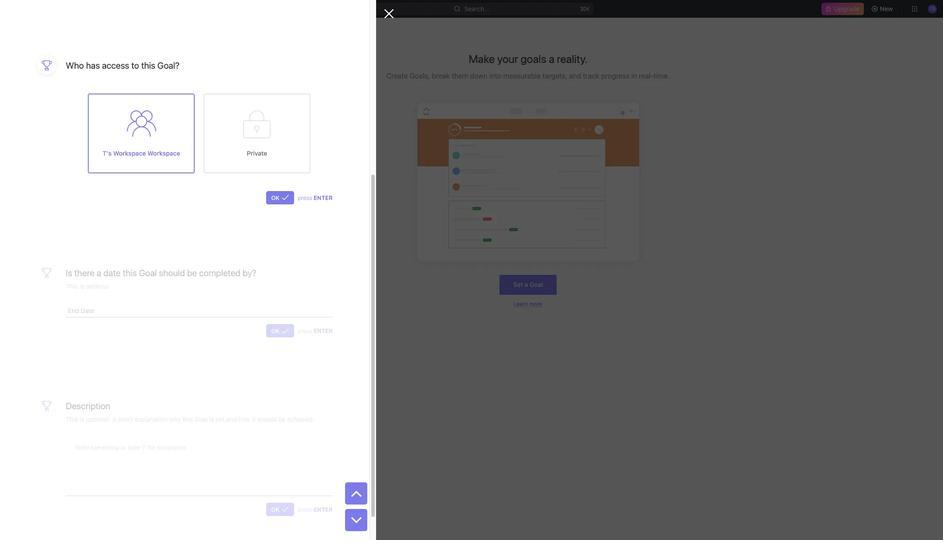 Task type: describe. For each thing, give the bounding box(es) containing it.
make
[[469, 52, 495, 65]]

t's workspace workspace
[[103, 150, 180, 157]]

press for goal
[[298, 328, 312, 335]]

who has access to this goal?
[[66, 60, 180, 70]]

track
[[583, 72, 600, 80]]

upgrade link
[[822, 3, 865, 15]]

tree inside sidebar navigation
[[4, 185, 109, 305]]

them
[[452, 72, 469, 80]]

search...
[[465, 5, 490, 12]]

2 horizontal spatial a
[[549, 52, 555, 65]]

ok button for goal?
[[267, 191, 294, 205]]

dialog containing who has access to this goal?
[[0, 0, 394, 541]]

this for to
[[141, 60, 155, 70]]

has
[[86, 60, 100, 70]]

goal?
[[158, 60, 180, 70]]

by?
[[243, 268, 257, 278]]

learn more
[[514, 301, 543, 307]]

break
[[432, 72, 450, 80]]

inbox link
[[4, 58, 109, 72]]

press enter for goal?
[[298, 194, 333, 201]]

goal inside dialog
[[139, 268, 157, 278]]

reality.
[[557, 52, 588, 65]]

a inside dialog
[[97, 268, 101, 278]]

date
[[103, 268, 121, 278]]

new
[[881, 5, 894, 12]]

enter for goal?
[[314, 194, 333, 201]]

targets,
[[543, 72, 568, 80]]

description
[[66, 402, 110, 412]]

upgrade
[[835, 5, 860, 12]]

3 ok button from the top
[[267, 503, 294, 517]]

this for date
[[123, 268, 137, 278]]



Task type: locate. For each thing, give the bounding box(es) containing it.
real-
[[639, 72, 654, 80]]

inbox
[[21, 61, 37, 69]]

t's
[[103, 150, 112, 157]]

0 horizontal spatial a
[[97, 268, 101, 278]]

1 workspace from the left
[[113, 150, 146, 157]]

2 vertical spatial a
[[525, 281, 529, 289]]

a left date
[[97, 268, 101, 278]]

1 vertical spatial enter
[[314, 328, 333, 335]]

2 press from the top
[[298, 328, 312, 335]]

who
[[66, 60, 84, 70]]

learn
[[514, 301, 528, 307]]

2 vertical spatial ok button
[[267, 503, 294, 517]]

press enter
[[298, 194, 333, 201], [298, 328, 333, 335], [298, 507, 333, 514]]

down
[[470, 72, 488, 80]]

0 vertical spatial press enter
[[298, 194, 333, 201]]

ok button
[[267, 191, 294, 205], [267, 325, 294, 338], [267, 503, 294, 517]]

1 horizontal spatial this
[[141, 60, 155, 70]]

0 vertical spatial enter
[[314, 194, 333, 201]]

learn more link
[[514, 301, 543, 307]]

workspace
[[113, 150, 146, 157], [148, 150, 180, 157]]

goals
[[521, 52, 547, 65]]

enter
[[314, 194, 333, 201], [314, 328, 333, 335], [314, 507, 333, 514]]

access
[[102, 60, 129, 70]]

this right to
[[141, 60, 155, 70]]

3 press enter from the top
[[298, 507, 333, 514]]

1 horizontal spatial a
[[525, 281, 529, 289]]

1 enter from the top
[[314, 194, 333, 201]]

completed
[[199, 268, 241, 278]]

2 vertical spatial press
[[298, 507, 312, 514]]

3 enter from the top
[[314, 507, 333, 514]]

make your goals a reality.
[[469, 52, 588, 65]]

ok button for goal
[[267, 325, 294, 338]]

2 ok from the top
[[271, 328, 280, 335]]

progress
[[602, 72, 630, 80]]

1 vertical spatial ok button
[[267, 325, 294, 338]]

ok
[[271, 194, 280, 201], [271, 328, 280, 335], [271, 507, 280, 514]]

3 ok from the top
[[271, 507, 280, 514]]

2 press enter from the top
[[298, 328, 333, 335]]

2 vertical spatial ok
[[271, 507, 280, 514]]

to
[[131, 60, 139, 70]]

time.
[[654, 72, 670, 80]]

there
[[74, 268, 95, 278]]

press
[[298, 194, 312, 201], [298, 328, 312, 335], [298, 507, 312, 514]]

1 vertical spatial a
[[97, 268, 101, 278]]

a
[[549, 52, 555, 65], [97, 268, 101, 278], [525, 281, 529, 289]]

2 vertical spatial enter
[[314, 507, 333, 514]]

1 ok from the top
[[271, 194, 280, 201]]

a up targets,
[[549, 52, 555, 65]]

⌘k
[[580, 5, 590, 12]]

2 vertical spatial press enter
[[298, 507, 333, 514]]

0 vertical spatial this
[[141, 60, 155, 70]]

0 horizontal spatial this
[[123, 268, 137, 278]]

create goals, break them down into measurable targets, and track progress in real-time.
[[387, 72, 670, 80]]

tree
[[4, 185, 109, 305]]

goal
[[139, 268, 157, 278], [530, 281, 543, 289]]

2 enter from the top
[[314, 328, 333, 335]]

your
[[498, 52, 519, 65]]

1 vertical spatial press
[[298, 328, 312, 335]]

0 vertical spatial a
[[549, 52, 555, 65]]

set
[[514, 281, 523, 289]]

be
[[187, 268, 197, 278]]

1 press enter from the top
[[298, 194, 333, 201]]

measurable
[[504, 72, 541, 80]]

is there a date this goal should be completed by?
[[66, 268, 257, 278]]

this right date
[[123, 268, 137, 278]]

this
[[141, 60, 155, 70], [123, 268, 137, 278]]

0 horizontal spatial goal
[[139, 268, 157, 278]]

1 press from the top
[[298, 194, 312, 201]]

more
[[530, 301, 543, 307]]

goals,
[[410, 72, 430, 80]]

1 ok button from the top
[[267, 191, 294, 205]]

1 vertical spatial goal
[[530, 281, 543, 289]]

goal right "set"
[[530, 281, 543, 289]]

1 vertical spatial this
[[123, 268, 137, 278]]

should
[[159, 268, 185, 278]]

private
[[247, 150, 267, 157]]

0 vertical spatial ok
[[271, 194, 280, 201]]

0 vertical spatial goal
[[139, 268, 157, 278]]

0 horizontal spatial workspace
[[113, 150, 146, 157]]

sidebar navigation
[[0, 18, 113, 541]]

set a goal
[[514, 281, 543, 289]]

enter for goal
[[314, 328, 333, 335]]

1 horizontal spatial workspace
[[148, 150, 180, 157]]

press for goal?
[[298, 194, 312, 201]]

ok for goal?
[[271, 194, 280, 201]]

is
[[66, 268, 72, 278]]

3 press from the top
[[298, 507, 312, 514]]

1 vertical spatial ok
[[271, 328, 280, 335]]

0 vertical spatial ok button
[[267, 191, 294, 205]]

0 vertical spatial press
[[298, 194, 312, 201]]

a right "set"
[[525, 281, 529, 289]]

goal left should
[[139, 268, 157, 278]]

dialog
[[0, 0, 394, 541]]

2 ok button from the top
[[267, 325, 294, 338]]

new button
[[868, 2, 899, 16]]

2 workspace from the left
[[148, 150, 180, 157]]

ok for goal
[[271, 328, 280, 335]]

into
[[490, 72, 502, 80]]

1 vertical spatial press enter
[[298, 328, 333, 335]]

press enter for goal
[[298, 328, 333, 335]]

in
[[632, 72, 638, 80]]

and
[[570, 72, 582, 80]]

1 horizontal spatial goal
[[530, 281, 543, 289]]

create
[[387, 72, 408, 80]]



Task type: vqa. For each thing, say whether or not it's contained in the screenshot.
2nd ok button from the top
yes



